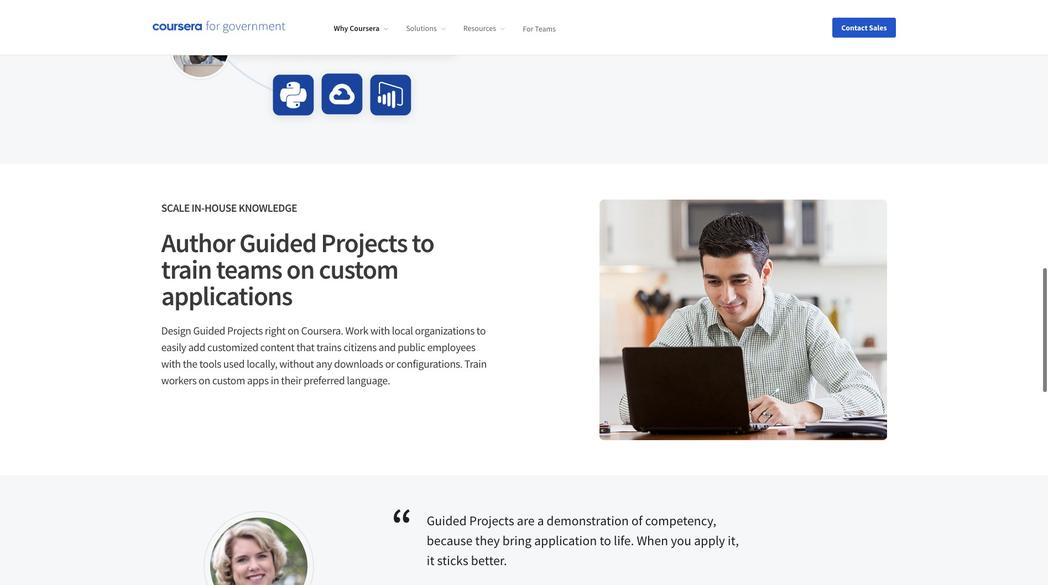 Task type: locate. For each thing, give the bounding box(es) containing it.
projects
[[321, 226, 407, 259], [227, 324, 263, 337], [469, 512, 514, 529]]

0 vertical spatial projects
[[321, 226, 407, 259]]

on right teams
[[286, 253, 314, 286]]

contact
[[841, 22, 868, 32]]

guided inside author guided projects to train teams on custom applications
[[239, 226, 316, 259]]

1 vertical spatial custom
[[212, 373, 245, 387]]

0 vertical spatial to
[[412, 226, 434, 259]]

0 vertical spatial guided
[[239, 226, 316, 259]]

scale in-house knowledge
[[161, 201, 297, 215]]

sticks
[[437, 552, 468, 569]]

guided up add
[[193, 324, 225, 337]]

1 horizontal spatial guided
[[239, 226, 316, 259]]

for teams link
[[523, 23, 556, 33]]

guided
[[239, 226, 316, 259], [193, 324, 225, 337], [427, 512, 467, 529]]

trains
[[316, 340, 341, 354]]

used
[[223, 357, 245, 371]]

1 vertical spatial with
[[161, 357, 181, 371]]

guided for author
[[239, 226, 316, 259]]

to
[[412, 226, 434, 259], [477, 324, 486, 337], [600, 532, 611, 549]]

guided down knowledge
[[239, 226, 316, 259]]

guided up because
[[427, 512, 467, 529]]

with down easily
[[161, 357, 181, 371]]

projects for to
[[321, 226, 407, 259]]

when
[[637, 532, 668, 549]]

0 vertical spatial on
[[286, 253, 314, 286]]

configurations.
[[397, 357, 463, 371]]

2 horizontal spatial to
[[600, 532, 611, 549]]

scale
[[161, 201, 190, 215]]

why coursera
[[334, 23, 380, 33]]

projects inside author guided projects to train teams on custom applications
[[321, 226, 407, 259]]

1 vertical spatial guided
[[193, 324, 225, 337]]

easily
[[161, 340, 186, 354]]

0 horizontal spatial to
[[412, 226, 434, 259]]

2 vertical spatial to
[[600, 532, 611, 549]]

0 vertical spatial with
[[370, 324, 390, 337]]

1 vertical spatial to
[[477, 324, 486, 337]]

application
[[534, 532, 597, 549]]

on down tools
[[199, 373, 210, 387]]

coursera.
[[301, 324, 343, 337]]

1 vertical spatial projects
[[227, 324, 263, 337]]

with
[[370, 324, 390, 337], [161, 357, 181, 371]]

0 horizontal spatial projects
[[227, 324, 263, 337]]

0 horizontal spatial custom
[[212, 373, 245, 387]]

why coursera link
[[334, 23, 388, 33]]

for teams
[[523, 23, 556, 33]]

applications
[[161, 279, 292, 313]]

locally,
[[247, 357, 277, 371]]

1 horizontal spatial to
[[477, 324, 486, 337]]

it,
[[728, 532, 739, 549]]

workers
[[161, 373, 197, 387]]

resources link
[[463, 23, 505, 33]]

2 vertical spatial on
[[199, 373, 210, 387]]

add
[[188, 340, 205, 354]]

preferred
[[304, 373, 345, 387]]

train
[[161, 253, 212, 286]]

local
[[392, 324, 413, 337]]

author guided projects to train teams on custom applications
[[161, 226, 434, 313]]

guided projects are a demonstration of competency, because they bring application to life. when you apply it, it sticks better.
[[427, 512, 739, 569]]

design guided projects right on coursera. work with local organizations to easily add customized content that trains citizens and public employees with the tools used locally, without any downloads or configurations. train workers on custom apps in their preferred language.
[[161, 324, 487, 387]]

1 horizontal spatial custom
[[319, 253, 398, 286]]

citizens
[[343, 340, 377, 354]]

to inside guided projects are a demonstration of competency, because they bring application to life. when you apply it, it sticks better.
[[600, 532, 611, 549]]

on
[[286, 253, 314, 286], [288, 324, 299, 337], [199, 373, 210, 387]]

1 horizontal spatial projects
[[321, 226, 407, 259]]

custom
[[319, 253, 398, 286], [212, 373, 245, 387]]

content
[[260, 340, 294, 354]]

employees
[[427, 340, 476, 354]]

2 horizontal spatial projects
[[469, 512, 514, 529]]

2 horizontal spatial guided
[[427, 512, 467, 529]]

0 horizontal spatial guided
[[193, 324, 225, 337]]

on right right
[[288, 324, 299, 337]]

bring
[[503, 532, 532, 549]]

projects for right
[[227, 324, 263, 337]]

the
[[183, 357, 197, 371]]

teams
[[535, 23, 556, 33]]

tools
[[199, 357, 221, 371]]

why
[[334, 23, 348, 33]]

you
[[671, 532, 692, 549]]

2 vertical spatial guided
[[427, 512, 467, 529]]

downloads
[[334, 357, 383, 371]]

work
[[345, 324, 368, 337]]

and
[[379, 340, 396, 354]]

apply
[[694, 532, 725, 549]]

design
[[161, 324, 191, 337]]

1 horizontal spatial with
[[370, 324, 390, 337]]

guided inside 'design guided projects right on coursera. work with local organizations to easily add customized content that trains citizens and public employees with the tools used locally, without any downloads or configurations. train workers on custom apps in their preferred language.'
[[193, 324, 225, 337]]

projects inside guided projects are a demonstration of competency, because they bring application to life. when you apply it, it sticks better.
[[469, 512, 514, 529]]

better.
[[471, 552, 507, 569]]

with up and
[[370, 324, 390, 337]]

2 vertical spatial projects
[[469, 512, 514, 529]]

or
[[385, 357, 395, 371]]

0 vertical spatial custom
[[319, 253, 398, 286]]

projects inside 'design guided projects right on coursera. work with local organizations to easily add customized content that trains citizens and public employees with the tools used locally, without any downloads or configurations. train workers on custom apps in their preferred language.'
[[227, 324, 263, 337]]

for
[[523, 23, 533, 33]]

in
[[271, 373, 279, 387]]

guided inside guided projects are a demonstration of competency, because they bring application to life. when you apply it, it sticks better.
[[427, 512, 467, 529]]



Task type: describe. For each thing, give the bounding box(es) containing it.
apps
[[247, 373, 269, 387]]

on inside author guided projects to train teams on custom applications
[[286, 253, 314, 286]]

they
[[475, 532, 500, 549]]

without
[[279, 357, 314, 371]]

to inside author guided projects to train teams on custom applications
[[412, 226, 434, 259]]

solutions
[[406, 23, 437, 33]]

because
[[427, 532, 473, 549]]

organizations
[[415, 324, 475, 337]]

knowledge
[[239, 201, 297, 215]]

their
[[281, 373, 302, 387]]

of
[[632, 512, 643, 529]]

house
[[204, 201, 237, 215]]

author
[[161, 226, 235, 259]]

becky davis majewski image
[[210, 518, 307, 585]]

any
[[316, 357, 332, 371]]

coursera
[[350, 23, 380, 33]]

sales
[[869, 22, 887, 32]]

right
[[265, 324, 286, 337]]

are
[[517, 512, 535, 529]]

language.
[[347, 373, 390, 387]]

scale in-house knowledge image
[[599, 200, 887, 440]]

guided for design
[[193, 324, 225, 337]]

0 horizontal spatial with
[[161, 357, 181, 371]]

a
[[537, 512, 544, 529]]

resources
[[463, 23, 496, 33]]

contact sales
[[841, 22, 887, 32]]

train
[[465, 357, 487, 371]]

1 vertical spatial on
[[288, 324, 299, 337]]

custom inside author guided projects to train teams on custom applications
[[319, 253, 398, 286]]

contact sales button
[[833, 17, 896, 37]]

to inside 'design guided projects right on coursera. work with local organizations to easily add customized content that trains citizens and public employees with the tools used locally, without any downloads or configurations. train workers on custom apps in their preferred language.'
[[477, 324, 486, 337]]

customized
[[207, 340, 258, 354]]

that
[[296, 340, 314, 354]]

competency,
[[645, 512, 716, 529]]

demonstration
[[547, 512, 629, 529]]

teams
[[216, 253, 282, 286]]

in-
[[192, 201, 204, 215]]

life.
[[614, 532, 634, 549]]

solutions link
[[406, 23, 446, 33]]

it
[[427, 552, 435, 569]]

custom inside 'design guided projects right on coursera. work with local organizations to easily add customized content that trains citizens and public employees with the tools used locally, without any downloads or configurations. train workers on custom apps in their preferred language.'
[[212, 373, 245, 387]]

coursera for government image
[[152, 21, 285, 34]]

public
[[398, 340, 425, 354]]



Task type: vqa. For each thing, say whether or not it's contained in the screenshot.
the left EMPLOYEE
no



